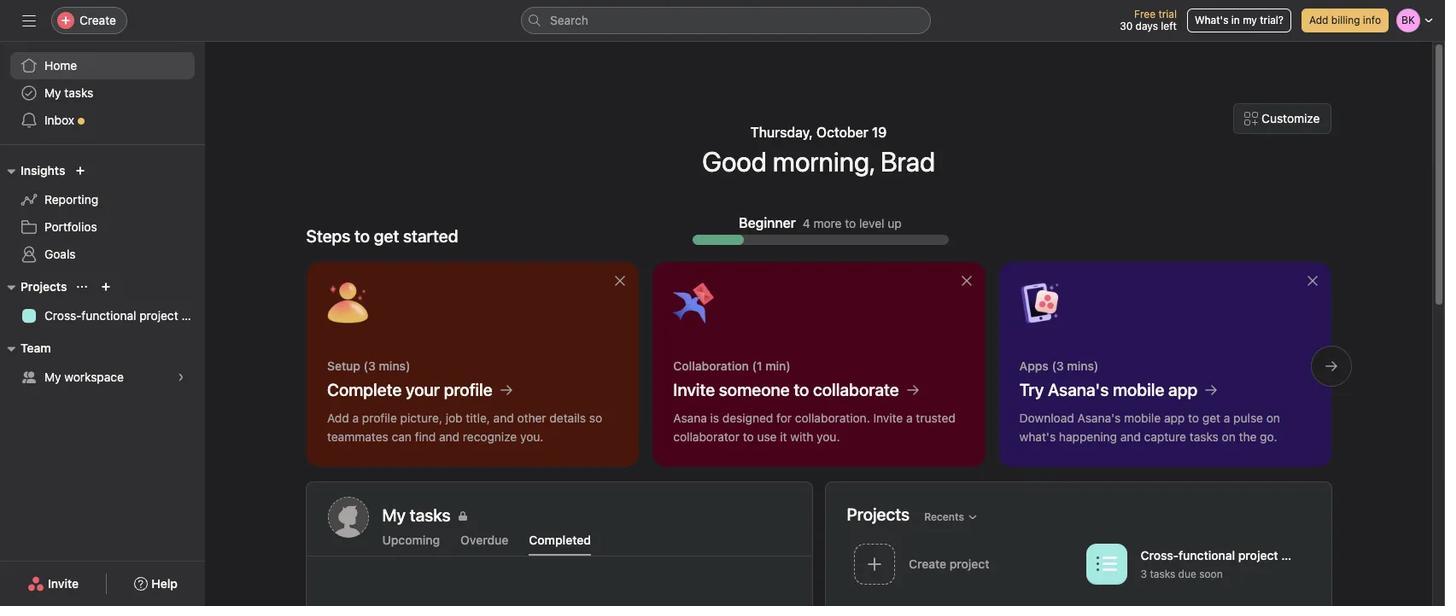 Task type: vqa. For each thing, say whether or not it's contained in the screenshot.
Reporting link
yes



Task type: describe. For each thing, give the bounding box(es) containing it.
you. inside add a profile picture, job title, and other details so teammates can find and recognize you.
[[520, 430, 543, 444]]

collaborator
[[673, 430, 739, 444]]

profile for a
[[362, 411, 397, 425]]

collaborate
[[813, 380, 899, 400]]

you. inside asana is designed for collaboration. invite a trusted collaborator to use it with you.
[[816, 430, 840, 444]]

trial
[[1158, 8, 1177, 20]]

add billing info button
[[1302, 9, 1389, 32]]

morning,
[[773, 145, 874, 178]]

due
[[1178, 568, 1196, 581]]

goals link
[[10, 241, 195, 268]]

try
[[1019, 380, 1043, 400]]

functional for cross-functional project plan 3 tasks due soon
[[1178, 549, 1235, 563]]

complete
[[327, 380, 401, 400]]

my for my workspace
[[44, 370, 61, 384]]

1 horizontal spatial and
[[493, 411, 513, 425]]

inbox
[[44, 113, 74, 127]]

my tasks link
[[382, 504, 790, 528]]

invite for invite someone to collaborate
[[673, 380, 714, 400]]

invite button
[[16, 569, 90, 600]]

the
[[1238, 430, 1256, 444]]

free
[[1134, 8, 1156, 20]]

(1 min)
[[752, 359, 790, 373]]

info
[[1363, 14, 1381, 26]]

upcoming
[[382, 533, 440, 547]]

beginner 4 more to level up
[[739, 215, 902, 231]]

search
[[550, 13, 588, 27]]

add a profile picture, job title, and other details so teammates can find and recognize you.
[[327, 411, 602, 444]]

asana
[[673, 411, 707, 425]]

projects button
[[0, 277, 67, 297]]

details
[[549, 411, 586, 425]]

insights element
[[0, 155, 205, 272]]

overdue
[[460, 533, 509, 547]]

my workspace
[[44, 370, 124, 384]]

it
[[780, 430, 787, 444]]

good
[[702, 145, 767, 178]]

add billing info
[[1309, 14, 1381, 26]]

teammates
[[327, 430, 388, 444]]

projects inside dropdown button
[[20, 279, 67, 294]]

my for my tasks
[[44, 85, 61, 100]]

job
[[445, 411, 462, 425]]

designed
[[722, 411, 773, 425]]

my tasks
[[44, 85, 93, 100]]

soon
[[1199, 568, 1222, 581]]

can
[[391, 430, 411, 444]]

so
[[589, 411, 602, 425]]

recognize
[[462, 430, 517, 444]]

customize button
[[1233, 103, 1331, 134]]

cross-functional project plan 3 tasks due soon
[[1140, 549, 1305, 581]]

get
[[1202, 411, 1220, 425]]

tasks inside my tasks link
[[64, 85, 93, 100]]

dismiss image
[[1305, 274, 1319, 288]]

what's
[[1195, 14, 1229, 26]]

1 vertical spatial projects
[[847, 504, 910, 524]]

search button
[[521, 7, 931, 34]]

apps
[[1019, 359, 1048, 373]]

reporting
[[44, 192, 98, 207]]

new project or portfolio image
[[101, 282, 111, 292]]

download asana's mobile app to get a pulse on what's happening and capture tasks on the go.
[[1019, 411, 1280, 444]]

project for cross-functional project plan 3 tasks due soon
[[1238, 549, 1278, 563]]

left
[[1161, 20, 1177, 32]]

free trial 30 days left
[[1120, 8, 1177, 32]]

setup
[[327, 359, 360, 373]]

cross-functional project plan link
[[10, 302, 205, 330]]

plan for cross-functional project plan
[[181, 308, 205, 323]]

tasks inside cross-functional project plan 3 tasks due soon
[[1149, 568, 1175, 581]]

days
[[1136, 20, 1158, 32]]

show options, current sort, top image
[[77, 282, 87, 292]]

search list box
[[521, 7, 931, 34]]

to inside download asana's mobile app to get a pulse on what's happening and capture tasks on the go.
[[1188, 411, 1199, 425]]

billing
[[1331, 14, 1360, 26]]

a inside add a profile picture, job title, and other details so teammates can find and recognize you.
[[352, 411, 358, 425]]

plan for cross-functional project plan 3 tasks due soon
[[1281, 549, 1305, 563]]

to right steps
[[354, 226, 370, 246]]

goals
[[44, 247, 76, 261]]

in
[[1231, 14, 1240, 26]]

app for download asana's mobile app to get a pulse on what's happening and capture tasks on the go.
[[1164, 411, 1184, 425]]

find
[[414, 430, 435, 444]]

list image
[[1096, 554, 1116, 574]]

customize
[[1262, 111, 1320, 126]]

trusted
[[915, 411, 955, 425]]

for
[[776, 411, 791, 425]]

dismiss image for complete your profile
[[613, 274, 627, 288]]

to up asana is designed for collaboration. invite a trusted collaborator to use it with you.
[[793, 380, 809, 400]]

profile for your
[[443, 380, 492, 400]]

portfolios link
[[10, 214, 195, 241]]

1 vertical spatial on
[[1221, 430, 1235, 444]]

to inside the beginner 4 more to level up
[[845, 216, 856, 230]]



Task type: locate. For each thing, give the bounding box(es) containing it.
0 horizontal spatial a
[[352, 411, 358, 425]]

1 horizontal spatial invite
[[673, 380, 714, 400]]

1 vertical spatial plan
[[1281, 549, 1305, 563]]

profile
[[443, 380, 492, 400], [362, 411, 397, 425]]

0 vertical spatial invite
[[673, 380, 714, 400]]

0 vertical spatial profile
[[443, 380, 492, 400]]

hide sidebar image
[[22, 14, 36, 27]]

a up 'teammates'
[[352, 411, 358, 425]]

a left trusted
[[906, 411, 912, 425]]

2 horizontal spatial tasks
[[1189, 430, 1218, 444]]

download
[[1019, 411, 1074, 425]]

4
[[803, 216, 810, 230]]

projects down goals
[[20, 279, 67, 294]]

0 vertical spatial mobile
[[1112, 380, 1164, 400]]

1 vertical spatial cross-
[[1140, 549, 1178, 563]]

reporting link
[[10, 186, 195, 214]]

2 dismiss image from the left
[[959, 274, 973, 288]]

mobile for try
[[1112, 380, 1164, 400]]

0 vertical spatial app
[[1168, 380, 1197, 400]]

(3 mins) for your
[[363, 359, 410, 373]]

my inside 'global' element
[[44, 85, 61, 100]]

0 vertical spatial tasks
[[64, 85, 93, 100]]

mobile up download asana's mobile app to get a pulse on what's happening and capture tasks on the go.
[[1112, 380, 1164, 400]]

1 horizontal spatial a
[[906, 411, 912, 425]]

0 horizontal spatial you.
[[520, 430, 543, 444]]

create project link
[[847, 538, 1079, 593]]

mobile inside download asana's mobile app to get a pulse on what's happening and capture tasks on the go.
[[1124, 411, 1160, 425]]

2 (3 mins) from the left
[[1051, 359, 1098, 373]]

1 horizontal spatial you.
[[816, 430, 840, 444]]

apps (3 mins)
[[1019, 359, 1098, 373]]

1 horizontal spatial tasks
[[1149, 568, 1175, 581]]

complete your profile
[[327, 380, 492, 400]]

try asana's mobile app
[[1019, 380, 1197, 400]]

use
[[757, 430, 776, 444]]

cross- for cross-functional project plan 3 tasks due soon
[[1140, 549, 1178, 563]]

1 vertical spatial profile
[[362, 411, 397, 425]]

my tasks link
[[10, 79, 195, 107]]

1 horizontal spatial add
[[1309, 14, 1328, 26]]

cross- inside cross-functional project plan 3 tasks due soon
[[1140, 549, 1178, 563]]

19
[[872, 125, 887, 140]]

my workspace link
[[10, 364, 195, 391]]

a inside asana is designed for collaboration. invite a trusted collaborator to use it with you.
[[906, 411, 912, 425]]

add
[[1309, 14, 1328, 26], [327, 411, 349, 425]]

(3 mins) up complete
[[363, 359, 410, 373]]

up
[[888, 216, 902, 230]]

go.
[[1259, 430, 1277, 444]]

my
[[1243, 14, 1257, 26]]

1 my from the top
[[44, 85, 61, 100]]

october
[[816, 125, 868, 140]]

on left the
[[1221, 430, 1235, 444]]

tasks down get
[[1189, 430, 1218, 444]]

add profile photo image
[[328, 497, 369, 538]]

and up recognize
[[493, 411, 513, 425]]

dismiss image for invite someone to collaborate
[[959, 274, 973, 288]]

add inside button
[[1309, 14, 1328, 26]]

and left capture at the bottom of the page
[[1120, 430, 1140, 444]]

projects left 'recents'
[[847, 504, 910, 524]]

mobile
[[1112, 380, 1164, 400], [1124, 411, 1160, 425]]

profile inside add a profile picture, job title, and other details so teammates can find and recognize you.
[[362, 411, 397, 425]]

1 dismiss image from the left
[[613, 274, 627, 288]]

cross- up 3
[[1140, 549, 1178, 563]]

steps
[[306, 226, 350, 246]]

1 vertical spatial tasks
[[1189, 430, 1218, 444]]

a inside download asana's mobile app to get a pulse on what's happening and capture tasks on the go.
[[1223, 411, 1230, 425]]

new image
[[75, 166, 86, 176]]

to left level
[[845, 216, 856, 230]]

functional for cross-functional project plan
[[81, 308, 136, 323]]

invite someone to collaborate
[[673, 380, 899, 400]]

0 horizontal spatial functional
[[81, 308, 136, 323]]

collaboration.
[[795, 411, 870, 425]]

add up 'teammates'
[[327, 411, 349, 425]]

help
[[151, 576, 178, 591]]

plan inside projects element
[[181, 308, 205, 323]]

1 horizontal spatial on
[[1266, 411, 1280, 425]]

2 horizontal spatial and
[[1120, 430, 1140, 444]]

2 vertical spatial tasks
[[1149, 568, 1175, 581]]

collaboration
[[673, 359, 748, 373]]

to left use
[[742, 430, 753, 444]]

create button
[[51, 7, 127, 34]]

0 vertical spatial project
[[139, 308, 178, 323]]

what's in my trial?
[[1195, 14, 1284, 26]]

what's in my trial? button
[[1187, 9, 1291, 32]]

add for add a profile picture, job title, and other details so teammates can find and recognize you.
[[327, 411, 349, 425]]

title,
[[465, 411, 490, 425]]

team
[[20, 341, 51, 355]]

0 vertical spatial projects
[[20, 279, 67, 294]]

picture,
[[400, 411, 442, 425]]

2 horizontal spatial invite
[[873, 411, 903, 425]]

invite
[[673, 380, 714, 400], [873, 411, 903, 425], [48, 576, 79, 591]]

0 horizontal spatial on
[[1221, 430, 1235, 444]]

collaboration (1 min)
[[673, 359, 790, 373]]

app
[[1168, 380, 1197, 400], [1164, 411, 1184, 425]]

cross- for cross-functional project plan
[[44, 308, 81, 323]]

2 my from the top
[[44, 370, 61, 384]]

cross- inside projects element
[[44, 308, 81, 323]]

asana's inside download asana's mobile app to get a pulse on what's happening and capture tasks on the go.
[[1077, 411, 1120, 425]]

0 vertical spatial asana's
[[1047, 380, 1108, 400]]

team button
[[0, 338, 51, 359]]

workspace
[[64, 370, 124, 384]]

invite inside "button"
[[48, 576, 79, 591]]

to left get
[[1188, 411, 1199, 425]]

add left billing
[[1309, 14, 1328, 26]]

thursday,
[[750, 125, 813, 140]]

scroll card carousel right image
[[1324, 360, 1338, 373]]

mobile up capture at the bottom of the page
[[1124, 411, 1160, 425]]

1 vertical spatial mobile
[[1124, 411, 1160, 425]]

functional up soon
[[1178, 549, 1235, 563]]

project for cross-functional project plan
[[139, 308, 178, 323]]

0 vertical spatial cross-
[[44, 308, 81, 323]]

1 vertical spatial add
[[327, 411, 349, 425]]

functional inside projects element
[[81, 308, 136, 323]]

mobile for download
[[1124, 411, 1160, 425]]

1 (3 mins) from the left
[[363, 359, 410, 373]]

1 horizontal spatial (3 mins)
[[1051, 359, 1098, 373]]

tasks right 3
[[1149, 568, 1175, 581]]

home link
[[10, 52, 195, 79]]

0 horizontal spatial add
[[327, 411, 349, 425]]

0 horizontal spatial projects
[[20, 279, 67, 294]]

0 horizontal spatial (3 mins)
[[363, 359, 410, 373]]

0 horizontal spatial and
[[439, 430, 459, 444]]

tasks inside download asana's mobile app to get a pulse on what's happening and capture tasks on the go.
[[1189, 430, 1218, 444]]

portfolios
[[44, 219, 97, 234]]

0 horizontal spatial profile
[[362, 411, 397, 425]]

and inside download asana's mobile app to get a pulse on what's happening and capture tasks on the go.
[[1120, 430, 1140, 444]]

project inside cross-functional project plan 3 tasks due soon
[[1238, 549, 1278, 563]]

teams element
[[0, 333, 205, 395]]

app inside download asana's mobile app to get a pulse on what's happening and capture tasks on the go.
[[1164, 411, 1184, 425]]

functional
[[81, 308, 136, 323], [1178, 549, 1235, 563]]

see details, my workspace image
[[176, 372, 186, 383]]

invite for invite
[[48, 576, 79, 591]]

you. down "other"
[[520, 430, 543, 444]]

with
[[790, 430, 813, 444]]

setup (3 mins)
[[327, 359, 410, 373]]

get started
[[374, 226, 458, 246]]

0 vertical spatial plan
[[181, 308, 205, 323]]

cross- down show options, current sort, top icon
[[44, 308, 81, 323]]

create project
[[908, 556, 989, 571]]

my inside teams element
[[44, 370, 61, 384]]

plan inside cross-functional project plan 3 tasks due soon
[[1281, 549, 1305, 563]]

3
[[1140, 568, 1147, 581]]

overdue button
[[460, 533, 509, 556]]

add for add billing info
[[1309, 14, 1328, 26]]

0 horizontal spatial plan
[[181, 308, 205, 323]]

3 a from the left
[[1223, 411, 1230, 425]]

1 horizontal spatial cross-
[[1140, 549, 1178, 563]]

to
[[845, 216, 856, 230], [354, 226, 370, 246], [793, 380, 809, 400], [1188, 411, 1199, 425], [742, 430, 753, 444]]

(3 mins) up try asana's mobile app
[[1051, 359, 1098, 373]]

you. down the 'collaboration.' on the bottom right of the page
[[816, 430, 840, 444]]

a right get
[[1223, 411, 1230, 425]]

invite inside asana is designed for collaboration. invite a trusted collaborator to use it with you.
[[873, 411, 903, 425]]

profile up 'teammates'
[[362, 411, 397, 425]]

your
[[405, 380, 439, 400]]

dismiss image
[[613, 274, 627, 288], [959, 274, 973, 288]]

1 a from the left
[[352, 411, 358, 425]]

insights
[[20, 163, 65, 178]]

thursday, october 19 good morning, brad
[[702, 125, 935, 178]]

1 horizontal spatial projects
[[847, 504, 910, 524]]

1 vertical spatial my
[[44, 370, 61, 384]]

asana's down apps (3 mins)
[[1047, 380, 1108, 400]]

2 you. from the left
[[816, 430, 840, 444]]

tasks down home
[[64, 85, 93, 100]]

1 vertical spatial app
[[1164, 411, 1184, 425]]

(3 mins)
[[363, 359, 410, 373], [1051, 359, 1098, 373]]

functional inside cross-functional project plan 3 tasks due soon
[[1178, 549, 1235, 563]]

profile up title, at the left bottom of the page
[[443, 380, 492, 400]]

on
[[1266, 411, 1280, 425], [1221, 430, 1235, 444]]

more
[[813, 216, 842, 230]]

2 horizontal spatial a
[[1223, 411, 1230, 425]]

my down team
[[44, 370, 61, 384]]

functional down new project or portfolio image
[[81, 308, 136, 323]]

help button
[[123, 569, 189, 600]]

capture
[[1144, 430, 1186, 444]]

(3 mins) for asana's
[[1051, 359, 1098, 373]]

recents button
[[917, 505, 986, 529]]

asana's up happening
[[1077, 411, 1120, 425]]

0 horizontal spatial cross-
[[44, 308, 81, 323]]

app up capture at the bottom of the page
[[1164, 411, 1184, 425]]

app up download asana's mobile app to get a pulse on what's happening and capture tasks on the go.
[[1168, 380, 1197, 400]]

you.
[[520, 430, 543, 444], [816, 430, 840, 444]]

a for invite
[[906, 411, 912, 425]]

a for try
[[1223, 411, 1230, 425]]

0 vertical spatial functional
[[81, 308, 136, 323]]

asana's for try
[[1047, 380, 1108, 400]]

other
[[517, 411, 546, 425]]

is
[[710, 411, 719, 425]]

app for try asana's mobile app
[[1168, 380, 1197, 400]]

0 vertical spatial my
[[44, 85, 61, 100]]

0 horizontal spatial project
[[139, 308, 178, 323]]

projects element
[[0, 272, 205, 333]]

my
[[44, 85, 61, 100], [44, 370, 61, 384]]

level
[[859, 216, 884, 230]]

what's
[[1019, 430, 1055, 444]]

my up inbox
[[44, 85, 61, 100]]

0 horizontal spatial invite
[[48, 576, 79, 591]]

on up go. in the right bottom of the page
[[1266, 411, 1280, 425]]

steps to get started
[[306, 226, 458, 246]]

asana is designed for collaboration. invite a trusted collaborator to use it with you.
[[673, 411, 955, 444]]

1 you. from the left
[[520, 430, 543, 444]]

0 horizontal spatial dismiss image
[[613, 274, 627, 288]]

insights button
[[0, 161, 65, 181]]

1 vertical spatial invite
[[873, 411, 903, 425]]

add inside add a profile picture, job title, and other details so teammates can find and recognize you.
[[327, 411, 349, 425]]

brad
[[880, 145, 935, 178]]

home
[[44, 58, 77, 73]]

0 vertical spatial on
[[1266, 411, 1280, 425]]

1 vertical spatial project
[[1238, 549, 1278, 563]]

2 vertical spatial invite
[[48, 576, 79, 591]]

to inside asana is designed for collaboration. invite a trusted collaborator to use it with you.
[[742, 430, 753, 444]]

1 vertical spatial asana's
[[1077, 411, 1120, 425]]

1 horizontal spatial plan
[[1281, 549, 1305, 563]]

1 horizontal spatial profile
[[443, 380, 492, 400]]

happening
[[1059, 430, 1117, 444]]

1 horizontal spatial dismiss image
[[959, 274, 973, 288]]

0 vertical spatial add
[[1309, 14, 1328, 26]]

recents
[[924, 510, 964, 523]]

someone
[[718, 380, 789, 400]]

1 vertical spatial functional
[[1178, 549, 1235, 563]]

asana's for download
[[1077, 411, 1120, 425]]

inbox link
[[10, 107, 195, 134]]

1 horizontal spatial project
[[1238, 549, 1278, 563]]

0 horizontal spatial tasks
[[64, 85, 93, 100]]

2 a from the left
[[906, 411, 912, 425]]

1 horizontal spatial functional
[[1178, 549, 1235, 563]]

and down job
[[439, 430, 459, 444]]

global element
[[0, 42, 205, 144]]

projects
[[20, 279, 67, 294], [847, 504, 910, 524]]

create
[[79, 13, 116, 27]]



